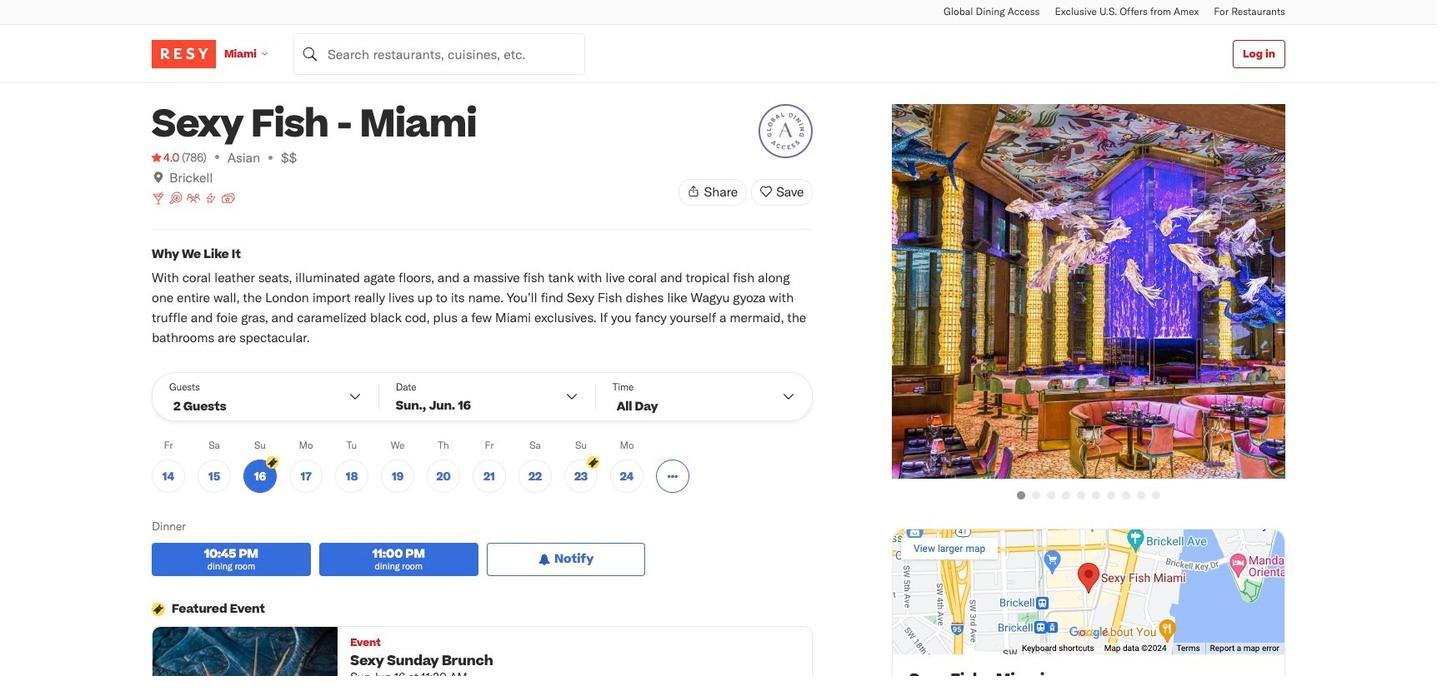 Task type: locate. For each thing, give the bounding box(es) containing it.
4.0 out of 5 stars image
[[152, 149, 179, 166]]

Search restaurants, cuisines, etc. text field
[[293, 33, 585, 75]]

None field
[[293, 33, 585, 75]]



Task type: vqa. For each thing, say whether or not it's contained in the screenshot.
4.7 out of 5 stars "Image"
no



Task type: describe. For each thing, give the bounding box(es) containing it.
june 23, 2024. has event. image
[[587, 457, 599, 469]]

june 16, 2024. selected date. has event. image
[[266, 457, 278, 469]]



